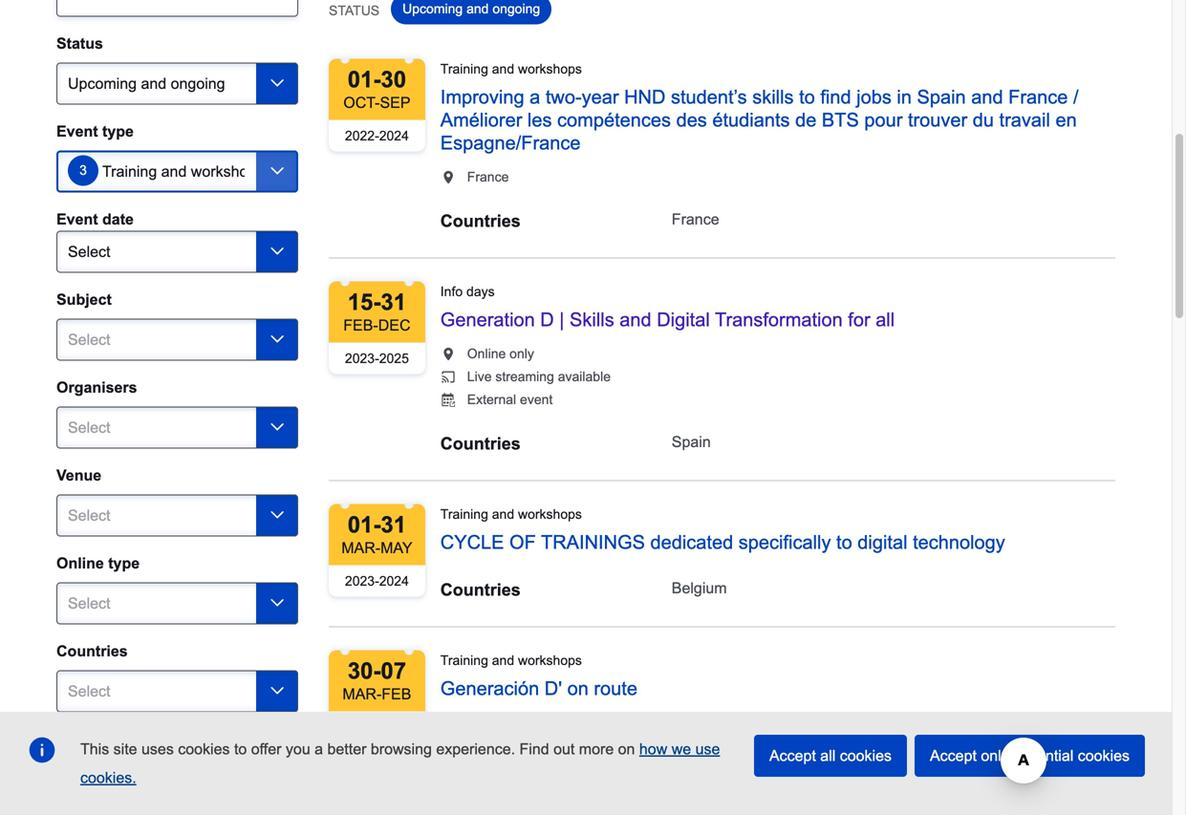 Task type: vqa. For each thing, say whether or not it's contained in the screenshot.
Select all (44)
no



Task type: locate. For each thing, give the bounding box(es) containing it.
online
[[467, 346, 506, 361], [56, 555, 104, 572]]

a
[[530, 86, 540, 107], [315, 741, 323, 758]]

countries
[[441, 211, 521, 231], [441, 434, 521, 454], [441, 580, 521, 600], [56, 643, 128, 660], [441, 727, 521, 746]]

workshops up two-
[[518, 62, 582, 76]]

2 horizontal spatial france
[[1009, 86, 1068, 107]]

0 vertical spatial xs image
[[441, 170, 456, 185]]

01- up oct- at the top left
[[348, 67, 381, 92]]

31
[[381, 290, 406, 315], [381, 512, 406, 538]]

accept all cookies
[[770, 748, 892, 765]]

0 vertical spatial 2023-
[[345, 351, 379, 366]]

2 event from the top
[[56, 211, 98, 228]]

0 vertical spatial training and workshops
[[441, 62, 582, 76]]

mar- up '2023-2024'
[[342, 540, 381, 557]]

Select text field
[[56, 63, 298, 105], [56, 150, 298, 193], [56, 319, 298, 361], [56, 671, 298, 713]]

31 up "may"
[[381, 512, 406, 538]]

1 vertical spatial select text field
[[56, 495, 298, 537]]

uses
[[142, 741, 174, 758]]

training and workshops for 07
[[441, 653, 582, 668]]

4 select text field from the top
[[56, 671, 298, 713]]

search
[[72, 748, 120, 765]]

clear filters
[[155, 748, 232, 765]]

1 horizontal spatial to
[[799, 86, 815, 107]]

training and workshops up generación
[[441, 653, 582, 668]]

mar-
[[342, 540, 381, 557], [343, 686, 382, 703]]

01-
[[348, 67, 381, 92], [348, 512, 381, 538]]

2 vertical spatial workshops
[[518, 653, 582, 668]]

countries down generación
[[441, 727, 521, 746]]

2024 down "may"
[[379, 574, 409, 589]]

select text field for organisers
[[56, 407, 298, 449]]

1 vertical spatial online
[[56, 555, 104, 572]]

Keywords text field
[[56, 0, 298, 17]]

2024
[[379, 128, 409, 143], [379, 574, 409, 589]]

2 vertical spatial xs image
[[441, 369, 456, 385]]

31 for 01-
[[381, 512, 406, 538]]

xs image
[[441, 392, 456, 408]]

xs image for online only
[[441, 346, 456, 362]]

select text field up online type
[[56, 495, 298, 537]]

select text field down 'keywords' text box
[[56, 63, 298, 105]]

mar- for 30-
[[343, 686, 382, 703]]

online type
[[56, 555, 140, 572]]

2 31 from the top
[[381, 512, 406, 538]]

bts
[[822, 109, 859, 130]]

status
[[329, 3, 380, 18], [56, 35, 103, 52]]

2 vertical spatial to
[[234, 741, 247, 758]]

0 vertical spatial only
[[510, 346, 534, 361]]

1 training and workshops from the top
[[441, 62, 582, 76]]

filters
[[196, 748, 232, 765]]

0 vertical spatial training
[[441, 62, 488, 76]]

0 horizontal spatial cookies
[[178, 741, 230, 758]]

cookies.
[[80, 770, 136, 787]]

0 horizontal spatial only
[[510, 346, 534, 361]]

countries up days
[[441, 211, 521, 231]]

event up 3
[[56, 123, 98, 140]]

1 horizontal spatial on
[[618, 741, 635, 758]]

1 workshops from the top
[[518, 62, 582, 76]]

mar- inside 30-07 mar-feb
[[343, 686, 382, 703]]

1 training from the top
[[441, 62, 488, 76]]

to left digital
[[837, 532, 853, 553]]

3 training from the top
[[441, 653, 488, 668]]

on
[[568, 678, 589, 699], [618, 741, 635, 758]]

and
[[467, 1, 489, 16], [492, 62, 514, 76], [972, 86, 1004, 107], [620, 309, 652, 330], [492, 507, 514, 522], [492, 653, 514, 668]]

clear filters button
[[140, 736, 248, 778]]

1 vertical spatial 2024
[[379, 574, 409, 589]]

0 vertical spatial 01-
[[348, 67, 381, 92]]

dedicated
[[651, 532, 734, 553]]

1 vertical spatial 01-
[[348, 512, 381, 538]]

1 horizontal spatial status
[[329, 3, 380, 18]]

0 vertical spatial spain
[[917, 86, 966, 107]]

1 vertical spatial france
[[467, 170, 509, 184]]

type
[[102, 123, 134, 140], [108, 555, 140, 572]]

status up 'event type'
[[56, 35, 103, 52]]

0 horizontal spatial status
[[56, 35, 103, 52]]

2 vertical spatial training and workshops
[[441, 653, 582, 668]]

31 inside 01-31 mar-may
[[381, 512, 406, 538]]

mar- down "30-"
[[343, 686, 382, 703]]

event left 'date'
[[56, 211, 98, 228]]

cookies
[[178, 741, 230, 758], [840, 748, 892, 765], [1078, 748, 1130, 765]]

event
[[520, 392, 553, 407]]

0 horizontal spatial online
[[56, 555, 104, 572]]

how we use cookies. link
[[80, 741, 720, 787]]

training and workshops for 30
[[441, 62, 582, 76]]

3 training and workshops from the top
[[441, 653, 582, 668]]

2 xs image from the top
[[441, 346, 456, 362]]

2024 for 30
[[379, 128, 409, 143]]

select text field up organisers
[[56, 319, 298, 361]]

2 horizontal spatial cookies
[[1078, 748, 1130, 765]]

workshops up d'
[[518, 653, 582, 668]]

3 select text field from the top
[[56, 583, 298, 625]]

type for online type
[[108, 555, 140, 572]]

2022-2024
[[345, 128, 409, 143]]

2022-
[[345, 128, 379, 143]]

1 horizontal spatial online
[[467, 346, 506, 361]]

select text field for subject
[[56, 319, 298, 361]]

training and workshops up of
[[441, 507, 582, 522]]

and up of
[[492, 507, 514, 522]]

1 vertical spatial event
[[56, 211, 98, 228]]

online up live
[[467, 346, 506, 361]]

generación d' on route
[[441, 678, 638, 699]]

01- up "may"
[[348, 512, 381, 538]]

training up cycle
[[441, 507, 488, 522]]

1 vertical spatial type
[[108, 555, 140, 572]]

01- inside 01-30 oct-sep
[[348, 67, 381, 92]]

d
[[540, 309, 554, 330]]

select text field up 'date'
[[56, 150, 298, 193]]

feb
[[382, 686, 412, 703]]

2 workshops from the top
[[518, 507, 582, 522]]

oct-
[[344, 94, 380, 111]]

2023-
[[345, 351, 379, 366], [345, 574, 379, 589]]

select text field down online type
[[56, 583, 298, 625]]

1 accept from the left
[[770, 748, 816, 765]]

1 horizontal spatial france
[[672, 211, 720, 228]]

training
[[441, 62, 488, 76], [441, 507, 488, 522], [441, 653, 488, 668]]

2 accept from the left
[[930, 748, 977, 765]]

workshops up of
[[518, 507, 582, 522]]

year
[[582, 86, 619, 107]]

cycle of trainings dedicated specifically to digital technology
[[441, 532, 1006, 553]]

1 vertical spatial training and workshops
[[441, 507, 582, 522]]

select text field for online type
[[56, 583, 298, 625]]

accept
[[770, 748, 816, 765], [930, 748, 977, 765]]

workshops
[[518, 62, 582, 76], [518, 507, 582, 522], [518, 653, 582, 668]]

0 vertical spatial a
[[530, 86, 540, 107]]

1 vertical spatial 2023-
[[345, 574, 379, 589]]

only up streaming
[[510, 346, 534, 361]]

3 xs image from the top
[[441, 369, 456, 385]]

2 2023- from the top
[[345, 574, 379, 589]]

0 vertical spatial 31
[[381, 290, 406, 315]]

01- inside 01-31 mar-may
[[348, 512, 381, 538]]

0 horizontal spatial accept
[[770, 748, 816, 765]]

2 2024 from the top
[[379, 574, 409, 589]]

0 vertical spatial event
[[56, 123, 98, 140]]

2 select text field from the top
[[56, 150, 298, 193]]

1 select text field from the top
[[56, 407, 298, 449]]

on left how at the bottom right
[[618, 741, 635, 758]]

and up du
[[972, 86, 1004, 107]]

1 horizontal spatial only
[[981, 748, 1009, 765]]

0 vertical spatial select text field
[[56, 407, 298, 449]]

d'
[[545, 678, 562, 699]]

31 up the dec
[[381, 290, 406, 315]]

cookies for this
[[178, 741, 230, 758]]

0 vertical spatial workshops
[[518, 62, 582, 76]]

transformation
[[715, 309, 843, 330]]

1 horizontal spatial a
[[530, 86, 540, 107]]

0 horizontal spatial a
[[315, 741, 323, 758]]

and up "improving"
[[492, 62, 514, 76]]

1 vertical spatial a
[[315, 741, 323, 758]]

this site uses cookies to offer you a better browsing experience. find out more on
[[80, 741, 640, 758]]

0 vertical spatial france
[[1009, 86, 1068, 107]]

31 inside 15-31 feb-dec
[[381, 290, 406, 315]]

select text field for countries
[[56, 671, 298, 713]]

0 vertical spatial status
[[329, 3, 380, 18]]

2023- down 01-31 mar-may
[[345, 574, 379, 589]]

online down venue
[[56, 555, 104, 572]]

1 vertical spatial workshops
[[518, 507, 582, 522]]

a up "les"
[[530, 86, 540, 107]]

live
[[467, 369, 492, 384]]

1 01- from the top
[[348, 67, 381, 92]]

trouver
[[908, 109, 968, 130]]

info days
[[441, 284, 495, 299]]

xs image
[[441, 170, 456, 185], [441, 346, 456, 362], [441, 369, 456, 385]]

2 01- from the top
[[348, 512, 381, 538]]

1 2023- from the top
[[345, 351, 379, 366]]

and left ongoing
[[467, 1, 489, 16]]

1 xs image from the top
[[441, 170, 456, 185]]

compétences
[[557, 109, 671, 130]]

en
[[1056, 109, 1077, 130]]

1 horizontal spatial cookies
[[840, 748, 892, 765]]

0 vertical spatial mar-
[[342, 540, 381, 557]]

1 vertical spatial 31
[[381, 512, 406, 538]]

on right d'
[[568, 678, 589, 699]]

07
[[381, 659, 406, 684]]

training up generación
[[441, 653, 488, 668]]

accept only essential cookies
[[930, 748, 1130, 765]]

les
[[528, 109, 552, 130]]

1 vertical spatial to
[[837, 532, 853, 553]]

01- for 01-30
[[348, 67, 381, 92]]

ongoing
[[493, 1, 540, 16]]

0 vertical spatial 2024
[[379, 128, 409, 143]]

1 vertical spatial training
[[441, 507, 488, 522]]

2 horizontal spatial to
[[837, 532, 853, 553]]

training and workshops
[[441, 62, 582, 76], [441, 507, 582, 522], [441, 653, 582, 668]]

1 vertical spatial xs image
[[441, 346, 456, 362]]

may
[[381, 540, 413, 557]]

only for accept
[[981, 748, 1009, 765]]

this
[[80, 741, 109, 758]]

mar- inside 01-31 mar-may
[[342, 540, 381, 557]]

Select text field
[[56, 407, 298, 449], [56, 495, 298, 537], [56, 583, 298, 625]]

accept only essential cookies link
[[915, 735, 1145, 777]]

0 vertical spatial online
[[467, 346, 506, 361]]

1 31 from the top
[[381, 290, 406, 315]]

available
[[558, 369, 611, 384]]

0 horizontal spatial all
[[821, 748, 836, 765]]

training and workshops up "improving"
[[441, 62, 582, 76]]

0 horizontal spatial on
[[568, 678, 589, 699]]

2023- down feb-
[[345, 351, 379, 366]]

0 vertical spatial type
[[102, 123, 134, 140]]

workshops for 31
[[518, 507, 582, 522]]

status left upcoming
[[329, 3, 380, 18]]

student's
[[671, 86, 747, 107]]

1 horizontal spatial accept
[[930, 748, 977, 765]]

training for 31
[[441, 507, 488, 522]]

improving
[[441, 86, 525, 107]]

experience.
[[436, 741, 515, 758]]

only left essential
[[981, 748, 1009, 765]]

0 vertical spatial to
[[799, 86, 815, 107]]

1 vertical spatial mar-
[[343, 686, 382, 703]]

0 vertical spatial all
[[876, 309, 895, 330]]

external event
[[467, 392, 553, 407]]

accept left essential
[[930, 748, 977, 765]]

france
[[1009, 86, 1068, 107], [467, 170, 509, 184], [672, 211, 720, 228]]

to inside the "improving a two-year hnd student's skills to find jobs in spain and france / améliorer les compétences des étudiants de bts pour trouver du travail en espagne/france"
[[799, 86, 815, 107]]

1 vertical spatial only
[[981, 748, 1009, 765]]

a right you
[[315, 741, 323, 758]]

0 horizontal spatial france
[[467, 170, 509, 184]]

1 event from the top
[[56, 123, 98, 140]]

1 select text field from the top
[[56, 63, 298, 105]]

to left offer in the bottom left of the page
[[234, 741, 247, 758]]

to up de
[[799, 86, 815, 107]]

to
[[799, 86, 815, 107], [837, 532, 853, 553], [234, 741, 247, 758]]

use
[[696, 741, 720, 758]]

1 2024 from the top
[[379, 128, 409, 143]]

3
[[79, 163, 87, 178]]

1 vertical spatial on
[[618, 741, 635, 758]]

2 training from the top
[[441, 507, 488, 522]]

online for online only
[[467, 346, 506, 361]]

select text field for status
[[56, 63, 298, 105]]

2 vertical spatial france
[[672, 211, 720, 228]]

select text field down organisers
[[56, 407, 298, 449]]

2 select text field from the top
[[56, 495, 298, 537]]

3 select text field from the top
[[56, 319, 298, 361]]

of
[[510, 532, 536, 553]]

1 vertical spatial all
[[821, 748, 836, 765]]

online only
[[467, 346, 534, 361]]

select text field up uses
[[56, 671, 298, 713]]

des
[[676, 109, 707, 130]]

improving a two-year hnd student's skills to find jobs in spain and france / améliorer les compétences des étudiants de bts pour trouver du travail en espagne/france
[[441, 86, 1079, 153]]

training up "improving"
[[441, 62, 488, 76]]

2 vertical spatial training
[[441, 653, 488, 668]]

2 training and workshops from the top
[[441, 507, 582, 522]]

0 vertical spatial on
[[568, 678, 589, 699]]

accept right use
[[770, 748, 816, 765]]

1 horizontal spatial all
[[876, 309, 895, 330]]

2024 down the sep
[[379, 128, 409, 143]]

2 vertical spatial select text field
[[56, 583, 298, 625]]

3 workshops from the top
[[518, 653, 582, 668]]

workshops for 07
[[518, 653, 582, 668]]



Task type: describe. For each thing, give the bounding box(es) containing it.
2023- for 15-
[[345, 351, 379, 366]]

select text field for venue
[[56, 495, 298, 537]]

event for event type
[[56, 123, 98, 140]]

generación d' on route link
[[441, 678, 638, 699]]

countries down external
[[441, 434, 521, 454]]

venue
[[56, 467, 101, 484]]

and inside the "improving a two-year hnd student's skills to find jobs in spain and france / améliorer les compétences des étudiants de bts pour trouver du travail en espagne/france"
[[972, 86, 1004, 107]]

0 horizontal spatial to
[[234, 741, 247, 758]]

browsing
[[371, 741, 432, 758]]

de
[[796, 109, 817, 130]]

belgium
[[672, 580, 727, 597]]

search button
[[56, 736, 135, 778]]

and right skills
[[620, 309, 652, 330]]

2024 for 31
[[379, 574, 409, 589]]

improving a two-year hnd student's skills to find jobs in spain and france / améliorer les compétences des étudiants de bts pour trouver du travail en espagne/france link
[[441, 86, 1079, 153]]

subject
[[56, 291, 112, 308]]

pour
[[865, 109, 903, 130]]

training for 07
[[441, 653, 488, 668]]

2023-2025
[[345, 351, 409, 366]]

15-31 feb-dec
[[344, 290, 411, 334]]

cookies for accept
[[1078, 748, 1130, 765]]

digital
[[657, 309, 710, 330]]

for
[[848, 309, 871, 330]]

01-30 oct-sep
[[344, 67, 411, 111]]

30-
[[348, 659, 381, 684]]

clear
[[155, 748, 192, 765]]

generation d | skills and digital transformation for all link
[[441, 309, 895, 330]]

|
[[560, 309, 565, 330]]

xs image for france
[[441, 170, 456, 185]]

generation
[[441, 309, 535, 330]]

route
[[594, 678, 638, 699]]

feb-
[[344, 317, 378, 334]]

/
[[1074, 86, 1079, 107]]

organisers
[[56, 379, 137, 396]]

france inside the "improving a two-year hnd student's skills to find jobs in spain and france / améliorer les compétences des étudiants de bts pour trouver du travail en espagne/france"
[[1009, 86, 1068, 107]]

a inside the "improving a two-year hnd student's skills to find jobs in spain and france / améliorer les compétences des étudiants de bts pour trouver du travail en espagne/france"
[[530, 86, 540, 107]]

upcoming
[[403, 1, 463, 16]]

xs image for live streaming available
[[441, 369, 456, 385]]

essential
[[1014, 748, 1074, 765]]

dec
[[378, 317, 411, 334]]

hnd
[[624, 86, 666, 107]]

event date
[[56, 211, 134, 228]]

site
[[113, 741, 137, 758]]

generation d | skills and digital transformation for all
[[441, 309, 895, 330]]

1 vertical spatial spain
[[672, 433, 711, 451]]

out
[[554, 741, 575, 758]]

how we use cookies.
[[80, 741, 720, 787]]

specifically
[[739, 532, 831, 553]]

30-07 mar-feb
[[343, 659, 412, 703]]

training and workshops for 31
[[441, 507, 582, 522]]

digital
[[858, 532, 908, 553]]

01- for 01-31
[[348, 512, 381, 538]]

and up generación
[[492, 653, 514, 668]]

external
[[467, 392, 516, 407]]

accept for accept only essential cookies
[[930, 748, 977, 765]]

training for 30
[[441, 62, 488, 76]]

find
[[520, 741, 549, 758]]

1 vertical spatial status
[[56, 35, 103, 52]]

30
[[381, 67, 406, 92]]

type for event type
[[102, 123, 134, 140]]

mar- for 01-
[[342, 540, 381, 557]]

streaming
[[496, 369, 554, 384]]

find
[[821, 86, 851, 107]]

améliorer
[[441, 109, 522, 130]]

cycle
[[441, 532, 504, 553]]

2023- for 01-
[[345, 574, 379, 589]]

how
[[640, 741, 668, 758]]

15-
[[348, 290, 381, 315]]

spain inside the "improving a two-year hnd student's skills to find jobs in spain and france / améliorer les compétences des étudiants de bts pour trouver du travail en espagne/france"
[[917, 86, 966, 107]]

2025
[[379, 351, 409, 366]]

du
[[973, 109, 994, 130]]

more
[[579, 741, 614, 758]]

espagne/france
[[441, 132, 581, 153]]

offer
[[251, 741, 282, 758]]

cycle of trainings dedicated specifically to digital technology link
[[441, 532, 1006, 553]]

days
[[467, 284, 495, 299]]

trainings
[[541, 532, 645, 553]]

countries down online type
[[56, 643, 128, 660]]

travail
[[1000, 109, 1051, 130]]

online for online type
[[56, 555, 104, 572]]

31 for 15-
[[381, 290, 406, 315]]

date
[[102, 211, 134, 228]]

event type
[[56, 123, 134, 140]]

countries down cycle
[[441, 580, 521, 600]]

you
[[286, 741, 310, 758]]

event for event date
[[56, 211, 98, 228]]

étudiants
[[713, 109, 790, 130]]

only for online
[[510, 346, 534, 361]]

2023-2024
[[345, 574, 409, 589]]

skills
[[753, 86, 794, 107]]

2 vertical spatial spain
[[672, 726, 711, 743]]

in
[[897, 86, 912, 107]]

01-31 mar-may
[[342, 512, 413, 557]]

info
[[441, 284, 463, 299]]

accept all cookies link
[[754, 735, 907, 777]]

two-
[[546, 86, 582, 107]]

workshops for 30
[[518, 62, 582, 76]]

generación
[[441, 678, 539, 699]]

skills
[[570, 309, 615, 330]]

sep
[[380, 94, 411, 111]]

we
[[672, 741, 691, 758]]

jobs
[[857, 86, 892, 107]]

accept for accept all cookies
[[770, 748, 816, 765]]



